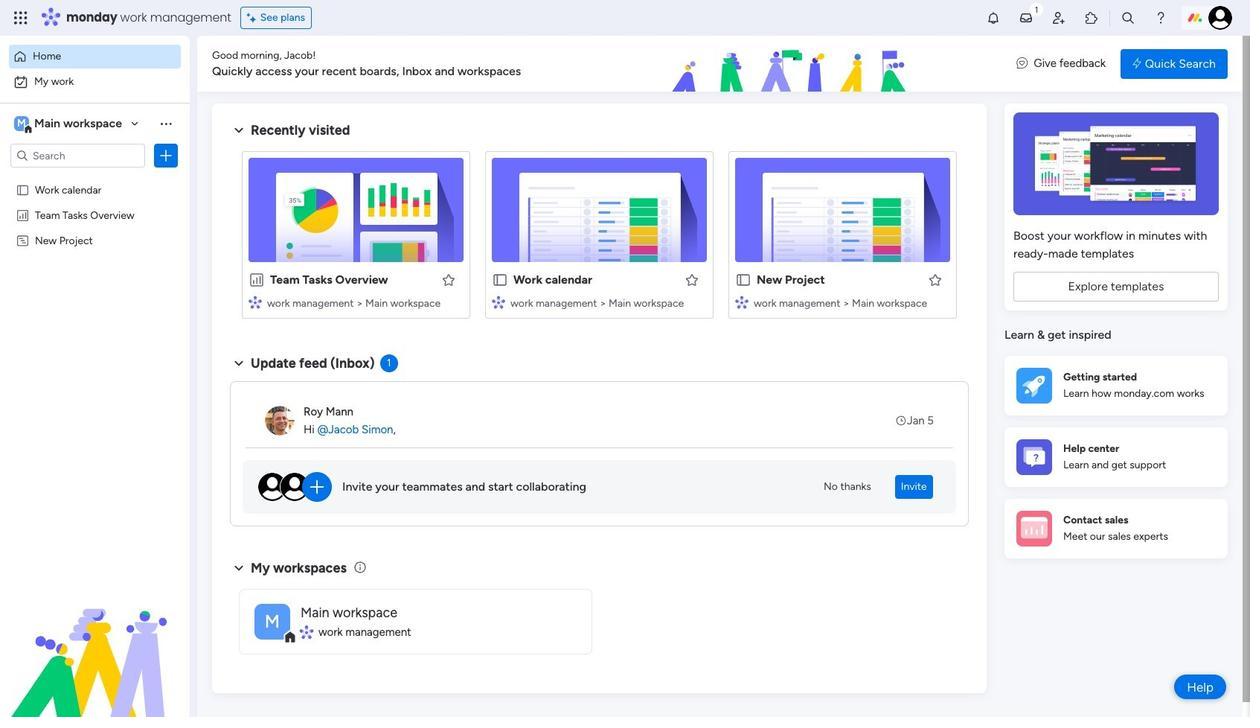 Task type: locate. For each thing, give the bounding box(es) containing it.
1 add to favorites image from the left
[[442, 272, 456, 287]]

1 horizontal spatial add to favorites image
[[685, 272, 700, 287]]

public dashboard image
[[16, 208, 30, 222], [249, 272, 265, 288]]

option
[[9, 45, 181, 69], [9, 70, 181, 94], [0, 176, 190, 179]]

1 vertical spatial public dashboard image
[[249, 272, 265, 288]]

2 add to favorites image from the left
[[685, 272, 700, 287]]

roy mann image
[[265, 406, 295, 436]]

0 horizontal spatial lottie animation image
[[0, 567, 190, 717]]

contact sales element
[[1005, 499, 1229, 558]]

add to favorites image
[[442, 272, 456, 287], [685, 272, 700, 287], [929, 272, 943, 287]]

v2 bolt switch image
[[1133, 55, 1142, 72]]

close my workspaces image
[[230, 559, 248, 577]]

1 vertical spatial lottie animation image
[[0, 567, 190, 717]]

1 horizontal spatial public dashboard image
[[249, 272, 265, 288]]

0 horizontal spatial public board image
[[16, 182, 30, 197]]

3 add to favorites image from the left
[[929, 272, 943, 287]]

options image
[[159, 148, 173, 163]]

lottie animation image for bottom the lottie animation element
[[0, 567, 190, 717]]

select product image
[[13, 10, 28, 25]]

0 horizontal spatial public dashboard image
[[16, 208, 30, 222]]

notifications image
[[987, 10, 1001, 25]]

help center element
[[1005, 427, 1229, 487]]

public board image
[[16, 182, 30, 197], [492, 272, 509, 288], [736, 272, 752, 288]]

public dashboard image inside quick search results list box
[[249, 272, 265, 288]]

0 horizontal spatial add to favorites image
[[442, 272, 456, 287]]

0 horizontal spatial lottie animation element
[[0, 567, 190, 717]]

1 horizontal spatial public board image
[[492, 272, 509, 288]]

0 vertical spatial lottie animation image
[[584, 36, 1002, 92]]

lottie animation element
[[584, 36, 1002, 92], [0, 567, 190, 717]]

v2 user feedback image
[[1017, 55, 1028, 72]]

1 horizontal spatial lottie animation image
[[584, 36, 1002, 92]]

2 horizontal spatial add to favorites image
[[929, 272, 943, 287]]

1 horizontal spatial lottie animation element
[[584, 36, 1002, 92]]

2 horizontal spatial public board image
[[736, 272, 752, 288]]

see plans image
[[247, 10, 260, 26]]

invite members image
[[1052, 10, 1067, 25]]

monday marketplace image
[[1085, 10, 1100, 25]]

lottie animation image for the topmost the lottie animation element
[[584, 36, 1002, 92]]

lottie animation image
[[584, 36, 1002, 92], [0, 567, 190, 717]]

close recently visited image
[[230, 121, 248, 139]]

getting started element
[[1005, 356, 1229, 415]]

0 vertical spatial public dashboard image
[[16, 208, 30, 222]]

list box
[[0, 174, 190, 454]]

workspace selection element
[[14, 115, 124, 134]]

1 element
[[380, 354, 398, 372]]

jacob simon image
[[1209, 6, 1233, 30]]



Task type: describe. For each thing, give the bounding box(es) containing it.
update feed image
[[1019, 10, 1034, 25]]

0 vertical spatial lottie animation element
[[584, 36, 1002, 92]]

add to favorites image for rightmost public board image
[[929, 272, 943, 287]]

1 vertical spatial lottie animation element
[[0, 567, 190, 717]]

templates image image
[[1019, 112, 1215, 215]]

quick search results list box
[[230, 139, 969, 337]]

1 vertical spatial option
[[9, 70, 181, 94]]

workspace image
[[255, 604, 290, 639]]

1 image
[[1031, 1, 1044, 17]]

search everything image
[[1121, 10, 1136, 25]]

workspace options image
[[159, 116, 173, 131]]

0 vertical spatial option
[[9, 45, 181, 69]]

add to favorites image for 'public dashboard' image in the quick search results list box
[[442, 272, 456, 287]]

close update feed (inbox) image
[[230, 354, 248, 372]]

help image
[[1154, 10, 1169, 25]]

add to favorites image for middle public board image
[[685, 272, 700, 287]]

Search in workspace field
[[31, 147, 124, 164]]

2 vertical spatial option
[[0, 176, 190, 179]]

workspace image
[[14, 115, 29, 132]]



Task type: vqa. For each thing, say whether or not it's contained in the screenshot.
the topmost lottie animation image
yes



